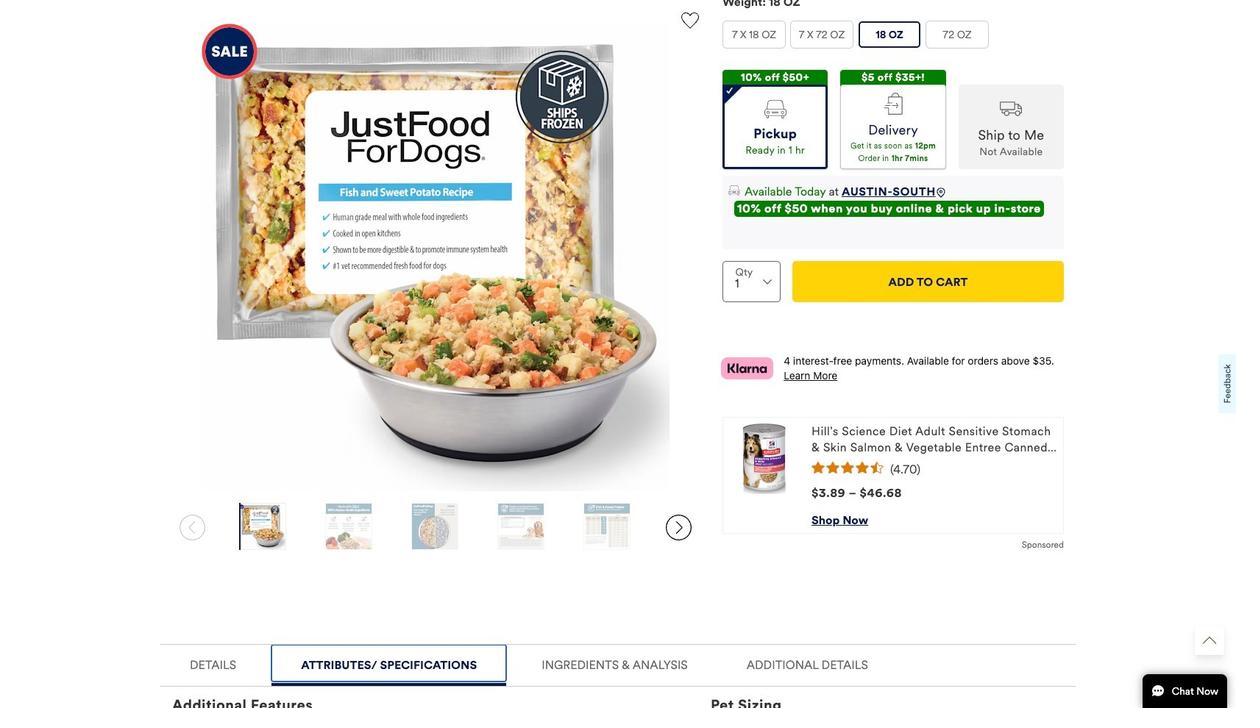 Task type: describe. For each thing, give the bounding box(es) containing it.
1 option group from the top
[[723, 21, 1064, 55]]

justfoodfordogs daily diets fish & sweet potato frozen dog food, 18 oz. - thumbnail-1 image
[[240, 503, 285, 550]]

justfoodfordogs daily diets fish & sweet potato frozen dog food, 18 oz. - thumbnail-2 image
[[326, 503, 371, 550]]

scroll to top image
[[1203, 634, 1216, 647]]

justfoodfordogs daily diets fish & sweet potato frozen dog food, 18 oz. - thumbnail-4 image
[[498, 503, 544, 550]]

variation-7 X 18 OZ radio
[[723, 21, 785, 48]]

justfoodfordogs daily diets fish & sweet potato frozen dog food, 18 oz. - thumbnail-3 image
[[412, 503, 458, 550]]

delivery-method-Ship to Me-Not Available radio
[[958, 85, 1064, 169]]

from $3.89 up to $46.68 element
[[812, 486, 902, 500]]



Task type: locate. For each thing, give the bounding box(es) containing it.
variation-18 OZ radio
[[859, 21, 920, 48]]

variation-72 OZ radio
[[926, 21, 988, 48]]

delivery-method-Pickup-Available radio
[[723, 85, 828, 169]]

product details tab list
[[160, 645, 1076, 709]]

option group
[[723, 21, 1064, 55], [723, 70, 1064, 169]]

0 vertical spatial option group
[[723, 21, 1064, 55]]

variation-7 X 72 OZ radio
[[791, 21, 853, 48]]

justfoodfordogs daily diets fish & sweet potato frozen dog food, 18 oz. - thumbnail-5 image
[[584, 503, 630, 550]]

rating 4.7 out of 5 element
[[812, 462, 1057, 474]]

delivery-method-Delivery-Available radio
[[840, 85, 946, 169]]

2 option group from the top
[[723, 70, 1064, 169]]

justfoodfordogs daily diets fish & sweet potato frozen dog food, 18 oz. - carousel image #1 image
[[202, 24, 670, 491]]

1 vertical spatial option group
[[723, 70, 1064, 169]]



Task type: vqa. For each thing, say whether or not it's contained in the screenshot.
Product Details tab list
yes



